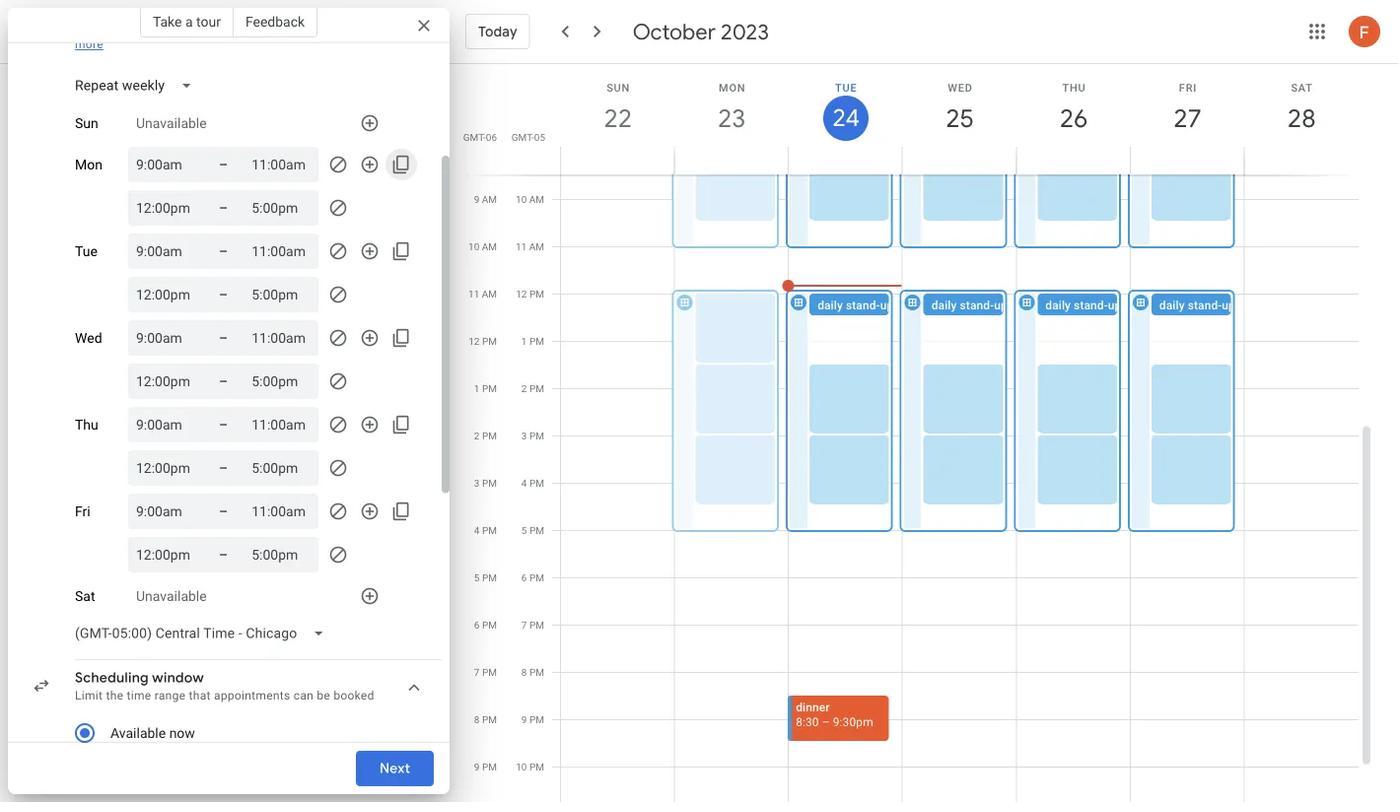 Task type: describe. For each thing, give the bounding box(es) containing it.
1 vertical spatial 6 pm
[[474, 620, 497, 632]]

1 horizontal spatial 4
[[522, 478, 527, 490]]

take
[[153, 13, 182, 30]]

grid containing 22
[[458, 64, 1375, 803]]

when
[[96, 22, 126, 36]]

next
[[379, 760, 410, 778]]

dinner
[[796, 701, 830, 715]]

1 horizontal spatial 2
[[522, 383, 527, 395]]

wed for wed
[[75, 330, 102, 346]]

end time on fridays text field for first start time on fridays text box from the bottom of the page
[[252, 543, 311, 567]]

Start time on Tuesdays text field
[[136, 283, 195, 307]]

1 horizontal spatial 4 pm
[[522, 478, 544, 490]]

gmt- for 05
[[512, 131, 534, 143]]

0 vertical spatial 11 am
[[516, 241, 544, 253]]

1 vertical spatial 5 pm
[[474, 572, 497, 584]]

24
[[831, 103, 858, 134]]

28 column header
[[1244, 64, 1359, 175]]

sat 28
[[1287, 81, 1315, 135]]

available
[[216, 22, 265, 36]]

sun for sun
[[75, 115, 98, 131]]

1 vertical spatial 4
[[474, 525, 480, 537]]

0 horizontal spatial 4 pm
[[474, 525, 497, 537]]

1 vertical spatial 5
[[474, 572, 480, 584]]

sat for sat
[[75, 588, 95, 605]]

gmt-05
[[512, 131, 545, 143]]

learn more
[[75, 22, 401, 51]]

1 horizontal spatial 1 pm
[[522, 336, 544, 348]]

a
[[185, 13, 193, 30]]

october
[[633, 18, 716, 45]]

mon 23
[[717, 81, 746, 135]]

0 horizontal spatial 1 pm
[[474, 383, 497, 395]]

range
[[155, 689, 186, 703]]

– for end time on thursdays text field
[[219, 417, 228, 433]]

0 horizontal spatial 3
[[474, 478, 480, 490]]

1 vertical spatial 8
[[474, 714, 480, 726]]

end time on tuesdays text field for start time on tuesdays text box
[[252, 240, 311, 263]]

27 column header
[[1130, 64, 1245, 175]]

thu for thu
[[75, 417, 98, 433]]

0 horizontal spatial 9 pm
[[474, 762, 497, 774]]

appointments
[[214, 689, 290, 703]]

– for end time on tuesdays text box for start time on tuesdays text box
[[219, 243, 228, 259]]

stand- for first daily stand-up 'button' from the left
[[846, 299, 880, 313]]

1 vertical spatial 7 pm
[[474, 667, 497, 679]]

0 horizontal spatial 11
[[468, 288, 480, 300]]

1 horizontal spatial 11
[[516, 241, 527, 253]]

sun 22
[[603, 81, 631, 135]]

Start time on Tuesdays text field
[[136, 240, 195, 263]]

daily for 3rd daily stand-up 'button'
[[1046, 299, 1071, 313]]

now
[[169, 725, 195, 742]]

1 vertical spatial 11 am
[[468, 288, 497, 300]]

06
[[486, 131, 497, 143]]

1 horizontal spatial 8
[[522, 667, 527, 679]]

0 vertical spatial 10 am
[[516, 194, 544, 206]]

stand- for 3rd daily stand-up 'button'
[[1074, 299, 1108, 313]]

10 pm
[[516, 762, 544, 774]]

0 horizontal spatial 12 pm
[[469, 336, 497, 348]]

– for end time on mondays text box
[[219, 200, 228, 216]]

05
[[534, 131, 545, 143]]

2023
[[721, 18, 769, 45]]

window
[[152, 670, 204, 687]]

– for start time on tuesdays text field's end time on tuesdays text box
[[219, 286, 228, 303]]

26 column header
[[1016, 64, 1131, 175]]

0 horizontal spatial 2
[[474, 430, 480, 442]]

sun for sun 22
[[607, 81, 630, 94]]

24 column header
[[788, 64, 903, 175]]

set
[[75, 22, 93, 36]]

take a tour
[[153, 13, 221, 30]]

appointments.
[[287, 22, 367, 36]]

friday, october 27 element
[[1165, 96, 1211, 141]]

daily for first daily stand-up 'button' from the right
[[1160, 299, 1185, 313]]

saturday, october 28 element
[[1279, 96, 1325, 141]]

stand- for first daily stand-up 'button' from the right
[[1188, 299, 1222, 313]]

wednesday, october 25 element
[[937, 96, 983, 141]]

25 column header
[[902, 64, 1017, 175]]

– for end time on fridays text box for first start time on fridays text box from the bottom of the page
[[219, 547, 228, 563]]

8:30
[[796, 716, 819, 730]]

4 up from the left
[[1222, 299, 1236, 313]]

that
[[189, 689, 211, 703]]

tuesday, october 24, today element
[[823, 96, 869, 141]]

27
[[1173, 102, 1201, 135]]

tue for tue
[[75, 243, 97, 260]]

0 horizontal spatial 2 pm
[[474, 430, 497, 442]]

1 horizontal spatial 3
[[522, 430, 527, 442]]

28
[[1287, 102, 1315, 135]]

1 horizontal spatial 5
[[522, 525, 527, 537]]

1 horizontal spatial 6
[[522, 572, 527, 584]]

1 horizontal spatial 9 pm
[[522, 714, 544, 726]]

gmt-06
[[463, 131, 497, 143]]

0 vertical spatial 9
[[474, 194, 480, 206]]

wed 25
[[945, 81, 973, 135]]

tue 24
[[831, 81, 858, 134]]

1 horizontal spatial 8 pm
[[522, 667, 544, 679]]

daily for second daily stand-up 'button' from the left
[[932, 299, 957, 313]]

can
[[294, 689, 314, 703]]

Start time on Wednesdays text field
[[136, 370, 195, 393]]

1 horizontal spatial 1
[[522, 336, 527, 348]]

available now
[[110, 725, 195, 742]]

booked
[[334, 689, 374, 703]]

set when you're regularly available for appointments.
[[75, 22, 367, 36]]

daily stand-up for first daily stand-up 'button' from the right
[[1160, 299, 1236, 313]]

mon for mon 23
[[719, 81, 746, 94]]

End time on Mondays text field
[[252, 196, 311, 220]]

0 vertical spatial 12
[[516, 288, 527, 300]]

0 vertical spatial 10
[[516, 194, 527, 206]]

1 vertical spatial 6
[[474, 620, 480, 632]]

limit
[[75, 689, 103, 703]]

fri for fri 27
[[1179, 81, 1197, 94]]

1 horizontal spatial 2 pm
[[522, 383, 544, 395]]

more
[[75, 37, 103, 51]]

End time on Thursdays text field
[[252, 457, 311, 480]]

gmt- for 06
[[463, 131, 486, 143]]



Task type: locate. For each thing, give the bounding box(es) containing it.
1 horizontal spatial gmt-
[[512, 131, 534, 143]]

2 start time on fridays text field from the top
[[136, 543, 195, 567]]

2 unavailable from the top
[[136, 588, 207, 605]]

stand- for second daily stand-up 'button' from the left
[[960, 299, 994, 313]]

tue
[[835, 81, 857, 94], [75, 243, 97, 260]]

1 horizontal spatial 12
[[516, 288, 527, 300]]

0 vertical spatial 12 pm
[[516, 288, 544, 300]]

wed left start time on wednesdays text box
[[75, 330, 102, 346]]

2 end time on tuesdays text field from the top
[[252, 283, 311, 307]]

1 horizontal spatial 7
[[522, 620, 527, 632]]

9
[[474, 194, 480, 206], [522, 714, 527, 726], [474, 762, 480, 774]]

– for end time on mondays text field
[[219, 156, 228, 173]]

thu up thursday, october 26 element
[[1062, 81, 1086, 94]]

1 start time on fridays text field from the top
[[136, 500, 195, 524]]

0 vertical spatial 2 pm
[[522, 383, 544, 395]]

9:30pm
[[833, 716, 873, 730]]

0 horizontal spatial sun
[[75, 115, 98, 131]]

10 am right 9 am
[[516, 194, 544, 206]]

daily stand-up for second daily stand-up 'button' from the left
[[932, 299, 1008, 313]]

thu inside the thu 26
[[1062, 81, 1086, 94]]

End time on Mondays text field
[[252, 153, 311, 177]]

tue for tue 24
[[835, 81, 857, 94]]

up
[[880, 299, 894, 313], [994, 299, 1008, 313], [1108, 299, 1122, 313], [1222, 299, 1236, 313]]

0 horizontal spatial 7 pm
[[474, 667, 497, 679]]

4
[[522, 478, 527, 490], [474, 525, 480, 537]]

you're
[[129, 22, 162, 36]]

1 vertical spatial 7
[[474, 667, 480, 679]]

1 vertical spatial 4 pm
[[474, 525, 497, 537]]

9 left "10 pm"
[[474, 762, 480, 774]]

1 up from the left
[[880, 299, 894, 313]]

– inside dinner 8:30 – 9:30pm
[[822, 716, 830, 730]]

1 vertical spatial mon
[[75, 157, 102, 173]]

1 vertical spatial thu
[[75, 417, 98, 433]]

2 daily from the left
[[932, 299, 957, 313]]

1 vertical spatial 10
[[468, 241, 480, 253]]

unavailable
[[136, 115, 207, 131], [136, 588, 207, 605]]

23 column header
[[674, 64, 789, 175]]

None field
[[67, 68, 208, 104], [67, 616, 341, 652], [67, 68, 208, 104], [67, 616, 341, 652]]

feedback button
[[234, 6, 318, 37]]

1 vertical spatial 10 am
[[468, 241, 497, 253]]

0 vertical spatial 4 pm
[[522, 478, 544, 490]]

am
[[482, 194, 497, 206], [529, 194, 544, 206], [482, 241, 497, 253], [529, 241, 544, 253], [482, 288, 497, 300]]

4 daily stand-up from the left
[[1160, 299, 1236, 313]]

23
[[717, 102, 745, 135]]

pm
[[530, 288, 544, 300], [482, 336, 497, 348], [530, 336, 544, 348], [482, 383, 497, 395], [530, 383, 544, 395], [482, 430, 497, 442], [530, 430, 544, 442], [482, 478, 497, 490], [530, 478, 544, 490], [482, 525, 497, 537], [530, 525, 544, 537], [482, 572, 497, 584], [530, 572, 544, 584], [482, 620, 497, 632], [530, 620, 544, 632], [482, 667, 497, 679], [530, 667, 544, 679], [482, 714, 497, 726], [530, 714, 544, 726], [482, 762, 497, 774], [530, 762, 544, 774]]

4 pm
[[522, 478, 544, 490], [474, 525, 497, 537]]

1 gmt- from the left
[[463, 131, 486, 143]]

0 horizontal spatial 4
[[474, 525, 480, 537]]

sun down more
[[75, 115, 98, 131]]

the
[[106, 689, 124, 703]]

0 horizontal spatial 7
[[474, 667, 480, 679]]

1 vertical spatial tue
[[75, 243, 97, 260]]

4 stand- from the left
[[1188, 299, 1222, 313]]

Start time on Mondays text field
[[136, 153, 195, 177], [136, 196, 195, 220]]

0 vertical spatial thu
[[1062, 81, 1086, 94]]

5 pm
[[522, 525, 544, 537], [474, 572, 497, 584]]

12
[[516, 288, 527, 300], [469, 336, 480, 348]]

2 end time on wednesdays text field from the top
[[252, 370, 311, 393]]

End time on Fridays text field
[[252, 500, 311, 524], [252, 543, 311, 567]]

0 vertical spatial start time on fridays text field
[[136, 500, 195, 524]]

3 daily stand-up from the left
[[1046, 299, 1122, 313]]

1 horizontal spatial 12 pm
[[516, 288, 544, 300]]

1 horizontal spatial 5 pm
[[522, 525, 544, 537]]

fri for fri
[[75, 504, 90, 520]]

be
[[317, 689, 330, 703]]

0 vertical spatial sun
[[607, 81, 630, 94]]

0 horizontal spatial thu
[[75, 417, 98, 433]]

unavailable down 'regularly'
[[136, 115, 207, 131]]

thu 26
[[1059, 81, 1087, 135]]

1 end time on tuesdays text field from the top
[[252, 240, 311, 263]]

scheduling window limit the time range that appointments can be booked
[[75, 670, 374, 703]]

0 horizontal spatial wed
[[75, 330, 102, 346]]

3 pm
[[522, 430, 544, 442], [474, 478, 497, 490]]

2 end time on fridays text field from the top
[[252, 543, 311, 567]]

1 vertical spatial 12
[[469, 336, 480, 348]]

1 end time on wednesdays text field from the top
[[252, 326, 311, 350]]

0 horizontal spatial 3 pm
[[474, 478, 497, 490]]

1 vertical spatial 9
[[522, 714, 527, 726]]

1 horizontal spatial 3 pm
[[522, 430, 544, 442]]

stand-
[[846, 299, 880, 313], [960, 299, 994, 313], [1074, 299, 1108, 313], [1188, 299, 1222, 313]]

1 unavailable from the top
[[136, 115, 207, 131]]

0 horizontal spatial 6
[[474, 620, 480, 632]]

sun
[[607, 81, 630, 94], [75, 115, 98, 131]]

0 vertical spatial 4
[[522, 478, 527, 490]]

mon for mon
[[75, 157, 102, 173]]

gmt- left gmt-05 on the top
[[463, 131, 486, 143]]

tue inside tue 24
[[835, 81, 857, 94]]

0 vertical spatial 8 pm
[[522, 667, 544, 679]]

10 am
[[516, 194, 544, 206], [468, 241, 497, 253]]

0 vertical spatial end time on fridays text field
[[252, 500, 311, 524]]

– for end time on wednesdays text box related to start time on wednesdays text field
[[219, 373, 228, 390]]

2 gmt- from the left
[[512, 131, 534, 143]]

– for end time on wednesdays text box related to start time on wednesdays text box
[[219, 330, 228, 346]]

End time on Thursdays text field
[[252, 413, 311, 437]]

unavailable for sun
[[136, 115, 207, 131]]

0 vertical spatial 6
[[522, 572, 527, 584]]

1 vertical spatial 2 pm
[[474, 430, 497, 442]]

sun up sunday, october 22 element
[[607, 81, 630, 94]]

1 horizontal spatial thu
[[1062, 81, 1086, 94]]

6 pm
[[522, 572, 544, 584], [474, 620, 497, 632]]

8 pm
[[522, 667, 544, 679], [474, 714, 497, 726]]

daily stand-up for 3rd daily stand-up 'button'
[[1046, 299, 1122, 313]]

thu for thu 26
[[1062, 81, 1086, 94]]

1 vertical spatial wed
[[75, 330, 102, 346]]

1 vertical spatial end time on tuesdays text field
[[252, 283, 311, 307]]

1 vertical spatial end time on wednesdays text field
[[252, 370, 311, 393]]

1 stand- from the left
[[846, 299, 880, 313]]

fri inside fri 27
[[1179, 81, 1197, 94]]

10 am down 9 am
[[468, 241, 497, 253]]

today
[[478, 23, 517, 40]]

sat
[[1291, 81, 1313, 94], [75, 588, 95, 605]]

0 horizontal spatial 5 pm
[[474, 572, 497, 584]]

thu
[[1062, 81, 1086, 94], [75, 417, 98, 433]]

2 daily stand-up button from the left
[[924, 294, 1044, 316]]

4 daily from the left
[[1160, 299, 1185, 313]]

0 vertical spatial 9 pm
[[522, 714, 544, 726]]

9 pm
[[522, 714, 544, 726], [474, 762, 497, 774]]

wed
[[948, 81, 973, 94], [75, 330, 102, 346]]

25
[[945, 102, 973, 135]]

next button
[[356, 746, 434, 793]]

1 horizontal spatial 7 pm
[[522, 620, 544, 632]]

12 pm
[[516, 288, 544, 300], [469, 336, 497, 348]]

9 pm left "10 pm"
[[474, 762, 497, 774]]

9 down gmt-06
[[474, 194, 480, 206]]

0 horizontal spatial 8 pm
[[474, 714, 497, 726]]

1 horizontal spatial 11 am
[[516, 241, 544, 253]]

3
[[522, 430, 527, 442], [474, 478, 480, 490]]

4 daily stand-up button from the left
[[1152, 294, 1272, 316]]

fri 27
[[1173, 81, 1201, 135]]

2 vertical spatial 10
[[516, 762, 527, 774]]

daily stand-up
[[818, 299, 894, 313], [932, 299, 1008, 313], [1046, 299, 1122, 313], [1160, 299, 1236, 313]]

tue up 24 at the top right of page
[[835, 81, 857, 94]]

1 daily stand-up from the left
[[818, 299, 894, 313]]

wed up wednesday, october 25 element
[[948, 81, 973, 94]]

start time on mondays text field for end time on mondays text field
[[136, 153, 195, 177]]

learn
[[370, 22, 401, 36]]

0 horizontal spatial 12
[[469, 336, 480, 348]]

end time on wednesdays text field for start time on wednesdays text box
[[252, 326, 311, 350]]

9 pm up "10 pm"
[[522, 714, 544, 726]]

sunday, october 22 element
[[595, 96, 641, 141]]

daily for first daily stand-up 'button' from the left
[[818, 299, 843, 313]]

0 vertical spatial 5 pm
[[522, 525, 544, 537]]

1 vertical spatial 1 pm
[[474, 383, 497, 395]]

end time on fridays text field for first start time on fridays text box from the top of the page
[[252, 500, 311, 524]]

0 vertical spatial fri
[[1179, 81, 1197, 94]]

1 horizontal spatial 6 pm
[[522, 572, 544, 584]]

3 daily stand-up button from the left
[[1038, 294, 1158, 316]]

thu left start time on thursdays text field
[[75, 417, 98, 433]]

start time on mondays text field for end time on mondays text box
[[136, 196, 195, 220]]

regularly
[[165, 22, 213, 36]]

unavailable for sat
[[136, 588, 207, 605]]

End time on Tuesdays text field
[[252, 240, 311, 263], [252, 283, 311, 307]]

scheduling
[[75, 670, 149, 687]]

22
[[603, 102, 631, 135]]

time
[[127, 689, 151, 703]]

tour
[[196, 13, 221, 30]]

0 vertical spatial 11
[[516, 241, 527, 253]]

6
[[522, 572, 527, 584], [474, 620, 480, 632]]

26
[[1059, 102, 1087, 135]]

22 column header
[[560, 64, 675, 175]]

daily stand-up for first daily stand-up 'button' from the left
[[818, 299, 894, 313]]

2 up from the left
[[994, 299, 1008, 313]]

2 daily stand-up from the left
[[932, 299, 1008, 313]]

2 stand- from the left
[[960, 299, 994, 313]]

0 vertical spatial tue
[[835, 81, 857, 94]]

1 vertical spatial start time on fridays text field
[[136, 543, 195, 567]]

0 horizontal spatial 1
[[474, 383, 480, 395]]

9 am
[[474, 194, 497, 206]]

Start time on Thursdays text field
[[136, 413, 195, 437]]

wed inside wed 25
[[948, 81, 973, 94]]

0 vertical spatial 3
[[522, 430, 527, 442]]

0 horizontal spatial 5
[[474, 572, 480, 584]]

0 vertical spatial end time on tuesdays text field
[[252, 240, 311, 263]]

Start time on Fridays text field
[[136, 500, 195, 524], [136, 543, 195, 567]]

available
[[110, 725, 166, 742]]

1 vertical spatial 8 pm
[[474, 714, 497, 726]]

1 horizontal spatial sun
[[607, 81, 630, 94]]

1 daily stand-up button from the left
[[810, 294, 930, 316]]

–
[[219, 156, 228, 173], [219, 200, 228, 216], [219, 243, 228, 259], [219, 286, 228, 303], [219, 330, 228, 346], [219, 373, 228, 390], [219, 417, 228, 433], [219, 460, 228, 476], [219, 503, 228, 520], [219, 547, 228, 563], [822, 716, 830, 730]]

1 pm
[[522, 336, 544, 348], [474, 383, 497, 395]]

october 2023
[[633, 18, 769, 45]]

gmt-
[[463, 131, 486, 143], [512, 131, 534, 143]]

tue left start time on tuesdays text box
[[75, 243, 97, 260]]

3 daily from the left
[[1046, 299, 1071, 313]]

1 end time on fridays text field from the top
[[252, 500, 311, 524]]

1 daily from the left
[[818, 299, 843, 313]]

sat inside sat 28
[[1291, 81, 1313, 94]]

2 pm
[[522, 383, 544, 395], [474, 430, 497, 442]]

2 start time on mondays text field from the top
[[136, 196, 195, 220]]

3 up from the left
[[1108, 299, 1122, 313]]

3 stand- from the left
[[1074, 299, 1108, 313]]

0 vertical spatial 1 pm
[[522, 336, 544, 348]]

10
[[516, 194, 527, 206], [468, 241, 480, 253], [516, 762, 527, 774]]

1 horizontal spatial fri
[[1179, 81, 1197, 94]]

Start time on Thursdays text field
[[136, 457, 195, 480]]

8
[[522, 667, 527, 679], [474, 714, 480, 726]]

0 vertical spatial wed
[[948, 81, 973, 94]]

learn more link
[[75, 22, 401, 51]]

wed for wed 25
[[948, 81, 973, 94]]

2
[[522, 383, 527, 395], [474, 430, 480, 442]]

sun inside 'sun 22'
[[607, 81, 630, 94]]

0 vertical spatial 1
[[522, 336, 527, 348]]

mon
[[719, 81, 746, 94], [75, 157, 102, 173]]

mon inside mon 23
[[719, 81, 746, 94]]

– for end time on thursdays text box
[[219, 460, 228, 476]]

0 vertical spatial 2
[[522, 383, 527, 395]]

take a tour button
[[140, 6, 234, 37]]

1 horizontal spatial sat
[[1291, 81, 1313, 94]]

– for end time on fridays text box for first start time on fridays text box from the top of the page
[[219, 503, 228, 520]]

sat for sat 28
[[1291, 81, 1313, 94]]

0 horizontal spatial sat
[[75, 588, 95, 605]]

unavailable up window on the bottom of page
[[136, 588, 207, 605]]

sat up scheduling
[[75, 588, 95, 605]]

grid
[[458, 64, 1375, 803]]

0 vertical spatial 3 pm
[[522, 430, 544, 442]]

end time on tuesdays text field for start time on tuesdays text field
[[252, 283, 311, 307]]

0 horizontal spatial 10 am
[[468, 241, 497, 253]]

thursday, october 26 element
[[1051, 96, 1097, 141]]

0 vertical spatial unavailable
[[136, 115, 207, 131]]

1
[[522, 336, 527, 348], [474, 383, 480, 395]]

dinner 8:30 – 9:30pm
[[796, 701, 873, 730]]

7 pm
[[522, 620, 544, 632], [474, 667, 497, 679]]

0 vertical spatial mon
[[719, 81, 746, 94]]

monday, october 23 element
[[709, 96, 755, 141]]

1 vertical spatial 12 pm
[[469, 336, 497, 348]]

0 vertical spatial end time on wednesdays text field
[[252, 326, 311, 350]]

daily
[[818, 299, 843, 313], [932, 299, 957, 313], [1046, 299, 1071, 313], [1160, 299, 1185, 313]]

Start time on Wednesdays text field
[[136, 326, 195, 350]]

0 horizontal spatial tue
[[75, 243, 97, 260]]

0 vertical spatial 6 pm
[[522, 572, 544, 584]]

feedback
[[245, 13, 305, 30]]

for
[[268, 22, 284, 36]]

gmt- right '06'
[[512, 131, 534, 143]]

1 start time on mondays text field from the top
[[136, 153, 195, 177]]

today button
[[465, 8, 530, 55]]

11 am
[[516, 241, 544, 253], [468, 288, 497, 300]]

1 vertical spatial fri
[[75, 504, 90, 520]]

End time on Wednesdays text field
[[252, 326, 311, 350], [252, 370, 311, 393]]

1 vertical spatial 3 pm
[[474, 478, 497, 490]]

end time on wednesdays text field for start time on wednesdays text field
[[252, 370, 311, 393]]

5
[[522, 525, 527, 537], [474, 572, 480, 584]]

daily stand-up button
[[810, 294, 930, 316], [924, 294, 1044, 316], [1038, 294, 1158, 316], [1152, 294, 1272, 316]]

2 vertical spatial 9
[[474, 762, 480, 774]]

0 vertical spatial 7 pm
[[522, 620, 544, 632]]

sat up 'saturday, october 28' element
[[1291, 81, 1313, 94]]

9 up "10 pm"
[[522, 714, 527, 726]]



Task type: vqa. For each thing, say whether or not it's contained in the screenshot.
the 25 element
no



